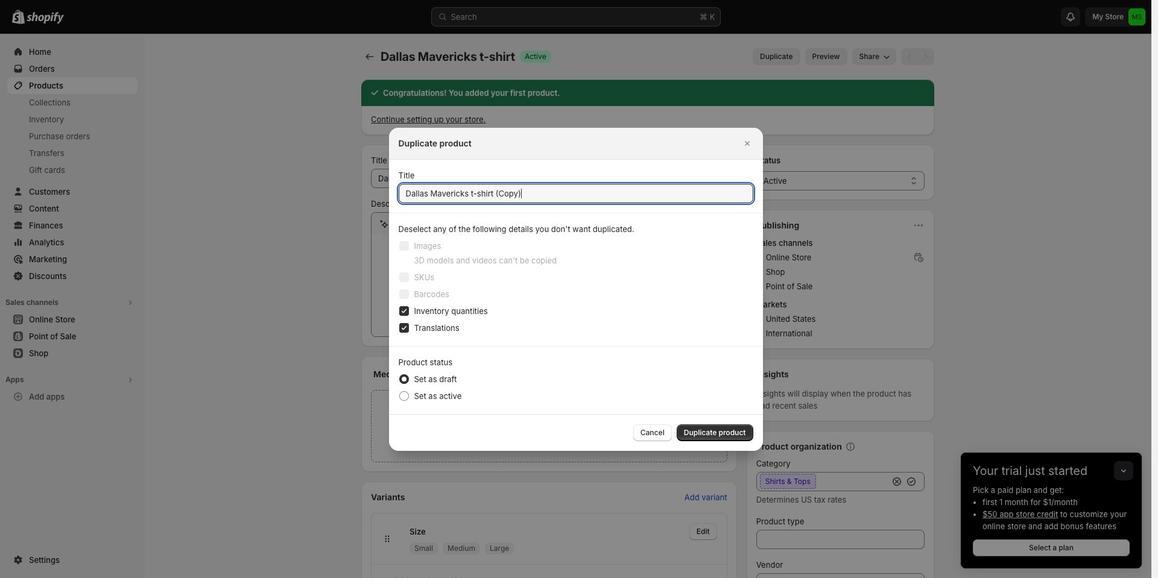Task type: locate. For each thing, give the bounding box(es) containing it.
None text field
[[399, 184, 753, 203]]

dialog
[[0, 128, 1152, 451]]



Task type: vqa. For each thing, say whether or not it's contained in the screenshot.
text box
yes



Task type: describe. For each thing, give the bounding box(es) containing it.
shopify image
[[27, 12, 64, 24]]



